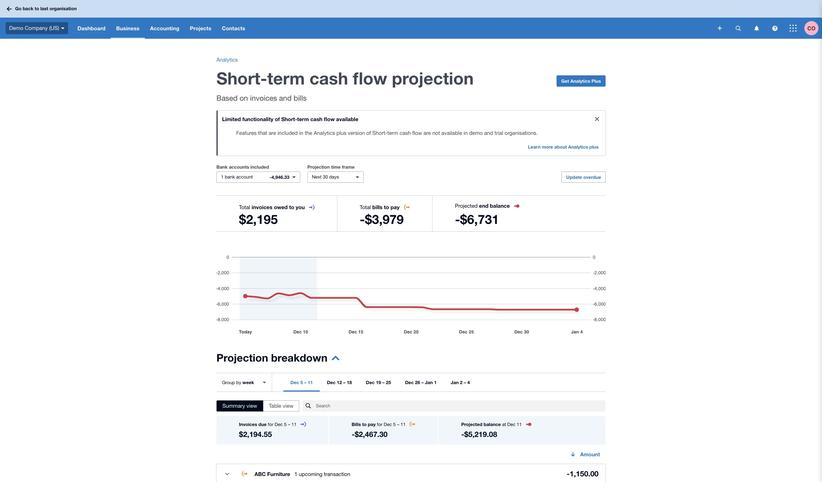 Task type: vqa. For each thing, say whether or not it's contained in the screenshot.
CO
yes



Task type: locate. For each thing, give the bounding box(es) containing it.
0 vertical spatial projection
[[307, 164, 330, 170]]

1 horizontal spatial of
[[366, 130, 371, 136]]

banner
[[0, 0, 822, 39]]

– for jan
[[421, 380, 424, 386]]

1 vertical spatial invoices
[[252, 204, 272, 210]]

- inside 'bills to pay for dec 5 – 11 -$2,467.30'
[[352, 430, 355, 439]]

to left you
[[289, 204, 294, 210]]

1 horizontal spatial included
[[278, 130, 298, 136]]

$5,219.08
[[464, 430, 497, 439]]

go
[[15, 6, 21, 11]]

2 for from the left
[[377, 422, 382, 428]]

(us)
[[49, 25, 59, 31]]

for up $2,467.30
[[377, 422, 382, 428]]

dec left '12'
[[327, 380, 336, 386]]

2 vertical spatial flow
[[412, 130, 422, 136]]

dec inside "projected balance at dec 11"
[[507, 422, 515, 428]]

0 horizontal spatial 5
[[284, 422, 287, 428]]

get
[[561, 78, 569, 84]]

amount button
[[565, 448, 606, 462]]

view for table view
[[283, 403, 293, 409]]

1 horizontal spatial pay
[[391, 204, 400, 210]]

included down limited functionality of short-term cash flow available
[[278, 130, 298, 136]]

2 view from the left
[[283, 403, 293, 409]]

plus
[[336, 130, 346, 136], [589, 144, 599, 150]]

dec right 'at'
[[507, 422, 515, 428]]

0 horizontal spatial jan
[[425, 380, 433, 386]]

and
[[279, 94, 292, 102], [484, 130, 493, 136]]

of right functionality at the top of page
[[275, 116, 280, 122]]

projection breakdown
[[216, 352, 327, 365]]

1 vertical spatial short-
[[281, 116, 297, 122]]

svg image
[[7, 7, 12, 11], [772, 26, 777, 31], [61, 27, 64, 29]]

projection up next
[[307, 164, 330, 170]]

total up $3,979
[[360, 204, 371, 210]]

-$6,731
[[455, 212, 499, 227]]

transaction
[[324, 471, 350, 477]]

short-
[[216, 68, 267, 88], [281, 116, 297, 122], [372, 130, 387, 136]]

demo company (us)
[[9, 25, 59, 31]]

group by week
[[222, 380, 254, 385]]

amount
[[580, 452, 600, 458]]

1 vertical spatial projection
[[216, 352, 268, 365]]

svg image inside go back to last organisation link
[[7, 7, 12, 11]]

short- right functionality at the top of page
[[281, 116, 297, 122]]

company
[[25, 25, 48, 31]]

pay up $3,979
[[391, 204, 400, 210]]

projected
[[455, 203, 478, 209], [461, 422, 482, 428]]

back
[[23, 6, 33, 11]]

total inside the total invoices owed to you $2,195
[[239, 204, 250, 210]]

update overdue button
[[562, 172, 606, 183]]

projects button
[[185, 18, 217, 39]]

dec up $2,467.30
[[384, 422, 392, 428]]

of
[[275, 116, 280, 122], [366, 130, 371, 136]]

0 horizontal spatial bills
[[294, 94, 307, 102]]

5 inside invoices due for dec 5 – 11 $2,194.55
[[284, 422, 287, 428]]

0 horizontal spatial for
[[268, 422, 273, 428]]

1 horizontal spatial plus
[[589, 144, 599, 150]]

trial
[[495, 130, 503, 136]]

$2,194.55
[[239, 430, 272, 439]]

projected up -$6,731
[[455, 203, 478, 209]]

1 for from the left
[[268, 422, 273, 428]]

abc furniture
[[255, 471, 290, 477]]

to right bills on the bottom of page
[[362, 422, 367, 428]]

limited functionality of short-term cash flow available status
[[216, 111, 606, 156]]

for inside 'bills to pay for dec 5 – 11 -$2,467.30'
[[377, 422, 382, 428]]

1 horizontal spatial and
[[484, 130, 493, 136]]

projection breakdown view option group
[[216, 401, 299, 412]]

0 vertical spatial term
[[267, 68, 305, 88]]

projected inside 'projected end balance'
[[455, 203, 478, 209]]

1 left upcoming
[[294, 471, 297, 477]]

based on invoices and bills
[[216, 94, 307, 102]]

– for 4
[[464, 380, 466, 386]]

0 vertical spatial included
[[278, 130, 298, 136]]

more
[[542, 144, 553, 150]]

2 vertical spatial cash
[[400, 130, 411, 136]]

1 right 26
[[434, 380, 437, 386]]

total inside total bills to pay -$3,979
[[360, 204, 371, 210]]

projection inside button
[[216, 352, 268, 365]]

plus down close image
[[589, 144, 599, 150]]

short- up on
[[216, 68, 267, 88]]

organisation
[[50, 6, 77, 11]]

1 left bank
[[221, 174, 224, 180]]

to
[[35, 6, 39, 11], [289, 204, 294, 210], [384, 204, 389, 210], [362, 422, 367, 428]]

plus left the version
[[336, 130, 346, 136]]

co button
[[804, 18, 822, 39]]

1 horizontal spatial are
[[424, 130, 431, 136]]

the
[[305, 130, 312, 136]]

view
[[247, 403, 257, 409], [283, 403, 293, 409]]

1 upcoming transaction
[[294, 471, 350, 477]]

1 horizontal spatial bills
[[372, 204, 383, 210]]

invoices right on
[[250, 94, 277, 102]]

1 vertical spatial of
[[366, 130, 371, 136]]

bills inside total bills to pay -$3,979
[[372, 204, 383, 210]]

dec down breakdown
[[290, 380, 299, 386]]

for
[[268, 422, 273, 428], [377, 422, 382, 428]]

co
[[807, 25, 816, 31]]

0 horizontal spatial and
[[279, 94, 292, 102]]

2 total from the left
[[360, 204, 371, 210]]

1 horizontal spatial total
[[360, 204, 371, 210]]

view right 'table'
[[283, 403, 293, 409]]

projected for end
[[455, 203, 478, 209]]

1 vertical spatial pay
[[368, 422, 376, 428]]

19
[[376, 380, 381, 386]]

projection for projection breakdown
[[216, 352, 268, 365]]

1 vertical spatial and
[[484, 130, 493, 136]]

included up the account
[[250, 164, 269, 170]]

for right due on the left
[[268, 422, 273, 428]]

term
[[267, 68, 305, 88], [297, 116, 309, 122], [387, 130, 398, 136]]

0 horizontal spatial short-
[[216, 68, 267, 88]]

projection up group by week
[[216, 352, 268, 365]]

available right not
[[441, 130, 462, 136]]

1 horizontal spatial in
[[464, 130, 468, 136]]

2 horizontal spatial 1
[[434, 380, 437, 386]]

bank
[[225, 174, 235, 180]]

5
[[300, 380, 303, 386], [284, 422, 287, 428], [393, 422, 396, 428]]

0 vertical spatial plus
[[336, 130, 346, 136]]

0 vertical spatial available
[[336, 116, 358, 122]]

view for summary view
[[247, 403, 257, 409]]

projected balance at dec 11
[[461, 422, 522, 428]]

2 horizontal spatial svg image
[[772, 26, 777, 31]]

0 vertical spatial 1
[[221, 174, 224, 180]]

1 vertical spatial projected
[[461, 422, 482, 428]]

0 vertical spatial projected
[[455, 203, 478, 209]]

0 vertical spatial pay
[[391, 204, 400, 210]]

0 horizontal spatial in
[[299, 130, 303, 136]]

analytics right the
[[314, 130, 335, 136]]

in left the demo
[[464, 130, 468, 136]]

- for -1,150.00
[[567, 470, 570, 479]]

pay up $2,467.30
[[368, 422, 376, 428]]

available up the version
[[336, 116, 358, 122]]

2
[[460, 380, 463, 386]]

to up $3,979
[[384, 204, 389, 210]]

1 horizontal spatial available
[[441, 130, 462, 136]]

1 vertical spatial available
[[441, 130, 462, 136]]

0 horizontal spatial svg image
[[7, 7, 12, 11]]

1 horizontal spatial 1
[[294, 471, 297, 477]]

0 horizontal spatial pay
[[368, 422, 376, 428]]

view right 'summary'
[[247, 403, 257, 409]]

total up $2,195
[[239, 204, 250, 210]]

update
[[566, 174, 582, 180]]

1 in from the left
[[299, 130, 303, 136]]

0 vertical spatial cash
[[310, 68, 348, 88]]

dec left 26
[[405, 380, 414, 386]]

1 view from the left
[[247, 403, 257, 409]]

bills up limited functionality of short-term cash flow available
[[294, 94, 307, 102]]

18
[[347, 380, 352, 386]]

balance left 'at'
[[484, 422, 501, 428]]

25
[[386, 380, 391, 386]]

1 vertical spatial plus
[[589, 144, 599, 150]]

due
[[258, 422, 267, 428]]

by
[[236, 380, 241, 385]]

projects
[[190, 25, 211, 31]]

breakdown
[[271, 352, 327, 365]]

demo company (us) button
[[0, 18, 72, 39]]

bank
[[216, 164, 228, 170]]

owed
[[274, 204, 288, 210]]

projected end balance
[[455, 203, 510, 209]]

1 horizontal spatial short-
[[281, 116, 297, 122]]

0 horizontal spatial view
[[247, 403, 257, 409]]

1 for 1 upcoming transaction
[[294, 471, 297, 477]]

short-term cash flow projection
[[216, 68, 474, 88]]

0 vertical spatial and
[[279, 94, 292, 102]]

banner containing co
[[0, 0, 822, 39]]

2 horizontal spatial 5
[[393, 422, 396, 428]]

time
[[331, 164, 341, 170]]

1 horizontal spatial view
[[283, 403, 293, 409]]

organisations.
[[505, 130, 538, 136]]

$3,979
[[365, 212, 404, 227]]

1 total from the left
[[239, 204, 250, 210]]

0 vertical spatial flow
[[353, 68, 387, 88]]

learn
[[528, 144, 541, 150]]

1 vertical spatial bills
[[372, 204, 383, 210]]

invoices up $2,195
[[252, 204, 272, 210]]

0 horizontal spatial included
[[250, 164, 269, 170]]

1 horizontal spatial projection
[[307, 164, 330, 170]]

demo
[[9, 25, 23, 31]]

-1,150.00
[[567, 470, 599, 479]]

in left the
[[299, 130, 303, 136]]

projected up -$5,219.08
[[461, 422, 482, 428]]

dec right due on the left
[[275, 422, 283, 428]]

0 horizontal spatial 1
[[221, 174, 224, 180]]

analytics down contacts
[[216, 57, 238, 63]]

1 vertical spatial balance
[[484, 422, 501, 428]]

0 horizontal spatial projection
[[216, 352, 268, 365]]

cash
[[310, 68, 348, 88], [310, 116, 322, 122], [400, 130, 411, 136]]

days
[[329, 174, 339, 180]]

0 horizontal spatial available
[[336, 116, 358, 122]]

flow
[[353, 68, 387, 88], [324, 116, 335, 122], [412, 130, 422, 136]]

features
[[236, 130, 257, 136]]

invoices inside the total invoices owed to you $2,195
[[252, 204, 272, 210]]

jan left 2
[[451, 380, 459, 386]]

analytics link
[[216, 57, 238, 63]]

2 vertical spatial 1
[[294, 471, 297, 477]]

2 vertical spatial short-
[[372, 130, 387, 136]]

dec 26 – jan 1
[[405, 380, 437, 386]]

toggle image
[[220, 467, 234, 482]]

and up limited functionality of short-term cash flow available
[[279, 94, 292, 102]]

1 horizontal spatial jan
[[451, 380, 459, 386]]

week
[[242, 380, 254, 385]]

contacts
[[222, 25, 245, 31]]

1 horizontal spatial flow
[[353, 68, 387, 88]]

0 horizontal spatial of
[[275, 116, 280, 122]]

bills
[[294, 94, 307, 102], [372, 204, 383, 210]]

are right that
[[269, 130, 276, 136]]

jan
[[425, 380, 433, 386], [451, 380, 459, 386]]

- inside total bills to pay -$3,979
[[360, 212, 365, 227]]

close image
[[590, 112, 604, 126]]

balance right end
[[490, 203, 510, 209]]

2 horizontal spatial short-
[[372, 130, 387, 136]]

11 inside 'bills to pay for dec 5 – 11 -$2,467.30'
[[401, 422, 406, 428]]

total
[[239, 204, 250, 210], [360, 204, 371, 210]]

short- right the version
[[372, 130, 387, 136]]

2 are from the left
[[424, 130, 431, 136]]

bills up $3,979
[[372, 204, 383, 210]]

end
[[479, 203, 488, 209]]

limited functionality of short-term cash flow available
[[222, 116, 358, 122]]

total for $2,195
[[239, 204, 250, 210]]

are left not
[[424, 130, 431, 136]]

svg image
[[790, 25, 797, 32], [736, 26, 741, 31], [754, 26, 759, 31], [718, 26, 722, 30]]

0 horizontal spatial flow
[[324, 116, 335, 122]]

0 horizontal spatial are
[[269, 130, 276, 136]]

bank accounts included
[[216, 164, 269, 170]]

$6,731
[[460, 212, 499, 227]]

of right the version
[[366, 130, 371, 136]]

and left trial at right
[[484, 130, 493, 136]]

jan right 26
[[425, 380, 433, 386]]

analytics right get
[[570, 78, 590, 84]]

analytics right about
[[568, 144, 588, 150]]

1 vertical spatial included
[[250, 164, 269, 170]]

1 horizontal spatial svg image
[[61, 27, 64, 29]]

0 vertical spatial invoices
[[250, 94, 277, 102]]

5 inside 'bills to pay for dec 5 – 11 -$2,467.30'
[[393, 422, 396, 428]]

1 horizontal spatial for
[[377, 422, 382, 428]]

1,150.00
[[570, 470, 599, 479]]

0 horizontal spatial total
[[239, 204, 250, 210]]



Task type: describe. For each thing, give the bounding box(es) containing it.
jan 2 – 4
[[451, 380, 470, 386]]

total for $3,979
[[360, 204, 371, 210]]

projected for balance
[[461, 422, 482, 428]]

-$5,219.08
[[461, 430, 497, 439]]

get analytics plus
[[561, 78, 601, 84]]

dec 19 – 25
[[366, 380, 391, 386]]

to inside total bills to pay -$3,979
[[384, 204, 389, 210]]

last
[[40, 6, 48, 11]]

pay inside total bills to pay -$3,979
[[391, 204, 400, 210]]

to inside the total invoices owed to you $2,195
[[289, 204, 294, 210]]

invoices
[[239, 422, 257, 428]]

– inside invoices due for dec 5 – 11 $2,194.55
[[288, 422, 290, 428]]

1 vertical spatial cash
[[310, 116, 322, 122]]

and inside limited functionality of short-term cash flow available status
[[484, 130, 493, 136]]

$2,467.30
[[355, 430, 388, 439]]

summary view
[[222, 403, 257, 409]]

about
[[554, 144, 567, 150]]

2 horizontal spatial flow
[[412, 130, 422, 136]]

– inside 'bills to pay for dec 5 – 11 -$2,467.30'
[[397, 422, 399, 428]]

update overdue
[[566, 174, 601, 180]]

0 vertical spatial short-
[[216, 68, 267, 88]]

on
[[240, 94, 248, 102]]

next
[[312, 174, 322, 180]]

dec inside 'bills to pay for dec 5 – 11 -$2,467.30'
[[384, 422, 392, 428]]

svg image inside demo company (us) popup button
[[61, 27, 64, 29]]

11 inside invoices due for dec 5 – 11 $2,194.55
[[291, 422, 297, 428]]

demo
[[469, 130, 483, 136]]

next 30 days button
[[307, 172, 364, 183]]

– for 25
[[382, 380, 385, 386]]

projection
[[392, 68, 474, 88]]

26
[[415, 380, 420, 386]]

upcoming
[[299, 471, 322, 477]]

included inside limited functionality of short-term cash flow available status
[[278, 130, 298, 136]]

1 for 1 bank account
[[221, 174, 224, 180]]

4,946.33
[[272, 174, 289, 180]]

– for 18
[[343, 380, 346, 386]]

-4,946.33
[[270, 174, 289, 180]]

plus
[[592, 78, 601, 84]]

bills to pay for dec 5 – 11 -$2,467.30
[[352, 422, 406, 439]]

pay inside 'bills to pay for dec 5 – 11 -$2,467.30'
[[368, 422, 376, 428]]

contacts button
[[217, 18, 251, 39]]

1 vertical spatial 1
[[434, 380, 437, 386]]

projection for projection time frame
[[307, 164, 330, 170]]

0 vertical spatial bills
[[294, 94, 307, 102]]

projection breakdown button
[[216, 352, 339, 369]]

summary
[[222, 403, 245, 409]]

go back to last organisation link
[[4, 3, 81, 15]]

for inside invoices due for dec 5 – 11 $2,194.55
[[268, 422, 273, 428]]

0 vertical spatial balance
[[490, 203, 510, 209]]

table view
[[269, 403, 293, 409]]

analytics inside button
[[570, 78, 590, 84]]

1 vertical spatial term
[[297, 116, 309, 122]]

learn more about analytics plus
[[528, 144, 599, 150]]

dec 5 – 11
[[290, 380, 313, 386]]

2 vertical spatial term
[[387, 130, 398, 136]]

- for -$5,219.08
[[461, 430, 464, 439]]

- for -4,946.33
[[270, 174, 272, 180]]

next 30 days
[[312, 174, 339, 180]]

go back to last organisation
[[15, 6, 77, 11]]

2 jan from the left
[[451, 380, 459, 386]]

0 vertical spatial of
[[275, 116, 280, 122]]

limited
[[222, 116, 241, 122]]

1 bank account
[[221, 174, 253, 180]]

30
[[323, 174, 328, 180]]

get analytics plus button
[[557, 75, 606, 87]]

accounts
[[229, 164, 249, 170]]

4
[[467, 380, 470, 386]]

invoices due for dec 5 – 11 $2,194.55
[[239, 422, 297, 439]]

not
[[432, 130, 440, 136]]

- for -$6,731
[[455, 212, 460, 227]]

dashboard link
[[72, 18, 111, 39]]

dec 12 – 18
[[327, 380, 352, 386]]

group
[[222, 380, 235, 385]]

abc
[[255, 471, 266, 477]]

total bills to pay -$3,979
[[360, 204, 404, 227]]

version
[[348, 130, 365, 136]]

to inside 'bills to pay for dec 5 – 11 -$2,467.30'
[[362, 422, 367, 428]]

dec inside invoices due for dec 5 – 11 $2,194.55
[[275, 422, 283, 428]]

11 inside "projected balance at dec 11"
[[517, 422, 522, 428]]

learn more about analytics plus link
[[524, 142, 603, 153]]

accounting button
[[145, 18, 185, 39]]

Search for a document search field
[[316, 400, 606, 412]]

dec left 19
[[366, 380, 375, 386]]

1 vertical spatial flow
[[324, 116, 335, 122]]

dashboard
[[77, 25, 106, 31]]

account
[[236, 174, 253, 180]]

– for 11
[[304, 380, 306, 386]]

bills
[[352, 422, 361, 428]]

12
[[337, 380, 342, 386]]

0 horizontal spatial plus
[[336, 130, 346, 136]]

business
[[116, 25, 139, 31]]

2 in from the left
[[464, 130, 468, 136]]

table
[[269, 403, 281, 409]]

to left last
[[35, 6, 39, 11]]

1 jan from the left
[[425, 380, 433, 386]]

1 are from the left
[[269, 130, 276, 136]]

furniture
[[267, 471, 290, 477]]

frame
[[342, 164, 355, 170]]

1 horizontal spatial 5
[[300, 380, 303, 386]]

total invoices owed to you $2,195
[[239, 204, 305, 227]]

projection time frame
[[307, 164, 355, 170]]

features that are included in the analytics plus version of short-term cash flow are not available in demo and trial organisations.
[[236, 130, 538, 136]]

$2,195
[[239, 212, 278, 227]]

you
[[296, 204, 305, 210]]

functionality
[[242, 116, 273, 122]]

at
[[502, 422, 506, 428]]



